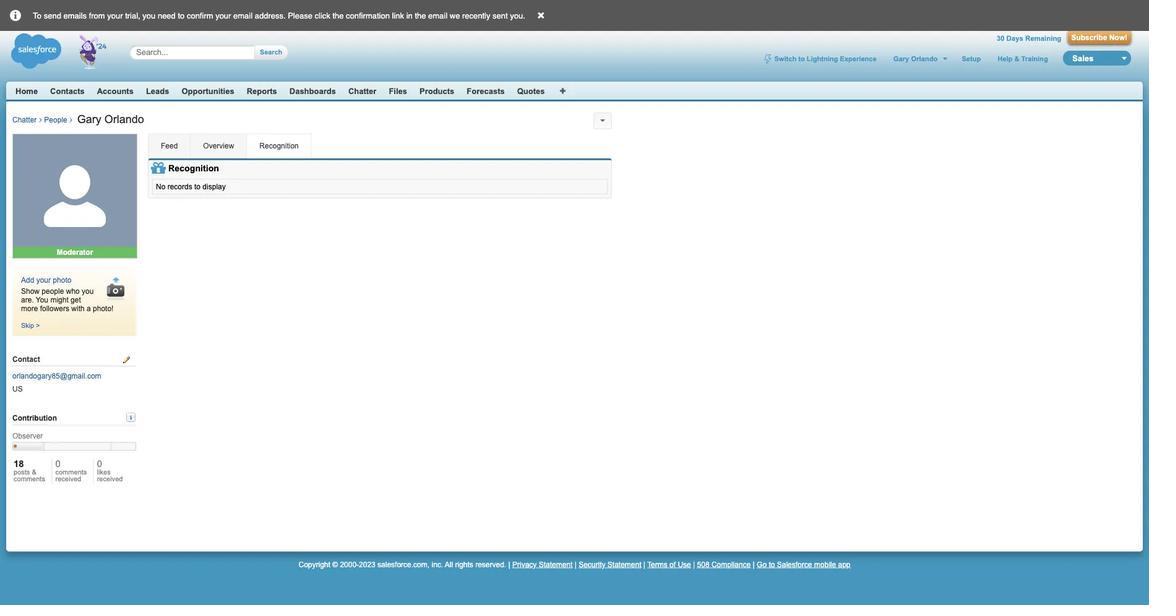 Task type: vqa. For each thing, say whether or not it's contained in the screenshot.


Task type: describe. For each thing, give the bounding box(es) containing it.
add
[[21, 276, 34, 284]]

Search... text field
[[136, 47, 243, 57]]

no records to display
[[156, 183, 226, 191]]

no
[[156, 183, 165, 191]]

2 | from the left
[[575, 560, 577, 569]]

a
[[87, 305, 91, 313]]

security
[[579, 560, 606, 569]]

info image
[[0, 0, 31, 22]]

app
[[838, 560, 851, 569]]

close image
[[528, 2, 555, 20]]

gary orlando image
[[13, 134, 137, 258]]

more
[[21, 305, 38, 313]]

switch to lightning experience
[[775, 55, 877, 63]]

contact
[[12, 355, 40, 364]]

use
[[678, 560, 691, 569]]

are.
[[21, 296, 34, 304]]

orlandogary85@gmail.com
[[12, 372, 101, 380]]

salesforce.com image
[[8, 31, 116, 71]]

chatter link inside "gary orlando" navigation
[[12, 116, 37, 124]]

>
[[36, 322, 40, 330]]

2 statement from the left
[[608, 560, 642, 569]]

received for 0 likes received
[[97, 475, 123, 483]]

photo!
[[93, 305, 114, 313]]

click
[[315, 11, 330, 20]]

2023
[[359, 560, 376, 569]]

who
[[66, 287, 80, 296]]

terms
[[648, 560, 668, 569]]

dashboards
[[290, 86, 336, 96]]

copyright
[[299, 560, 330, 569]]

confirmation
[[346, 11, 390, 20]]

0 for 0 comments received
[[55, 459, 61, 469]]

orlandogary85@gmail.com link
[[12, 372, 101, 380]]

0 for 0 likes received
[[97, 459, 102, 469]]

experience
[[840, 55, 877, 63]]

508
[[697, 560, 710, 569]]

emails
[[63, 11, 87, 20]]

30 days remaining link
[[997, 34, 1062, 42]]

show people who you are. you might get more followers with a photo!
[[21, 287, 114, 313]]

forecasts
[[467, 86, 505, 96]]

mobile
[[815, 560, 836, 569]]

compliance
[[712, 560, 751, 569]]

2 the from the left
[[415, 11, 426, 20]]

products link
[[420, 86, 455, 96]]

observer
[[12, 432, 43, 440]]

recognition inside tab list
[[260, 142, 299, 150]]

orlandogary85@gmail.com us
[[12, 372, 101, 393]]

help
[[998, 55, 1013, 63]]

accounts
[[97, 86, 134, 96]]

received for 0 comments received
[[55, 475, 81, 483]]

home
[[15, 86, 38, 96]]

products
[[420, 86, 455, 96]]

reports link
[[247, 86, 277, 96]]

1 horizontal spatial gary
[[894, 55, 910, 63]]

recognition link
[[247, 134, 311, 158]]

training
[[1022, 55, 1048, 63]]

to send emails from your trial, you need to confirm your email address. please click the confirmation link in the email we recently sent you.
[[33, 11, 525, 20]]

contacts link
[[50, 86, 85, 96]]

sent
[[493, 11, 508, 20]]

18 posts & comments
[[14, 459, 45, 483]]

contribution
[[12, 414, 57, 422]]

forecasts link
[[467, 86, 505, 96]]

3 | from the left
[[644, 560, 646, 569]]

1 the from the left
[[333, 11, 344, 20]]

security statement link
[[579, 560, 642, 569]]

to
[[33, 11, 42, 20]]

privacy statement link
[[513, 560, 573, 569]]

switch
[[775, 55, 797, 63]]

all tabs image
[[560, 86, 567, 94]]

add your photo
[[21, 276, 71, 284]]

records
[[168, 183, 192, 191]]

reports
[[247, 86, 277, 96]]

skip > link
[[21, 322, 40, 330]]

people
[[42, 287, 64, 296]]

0 comments received
[[55, 459, 87, 483]]

of
[[670, 560, 676, 569]]

0 horizontal spatial comments
[[14, 475, 45, 483]]

1 horizontal spatial comments
[[55, 468, 87, 476]]

to left display
[[194, 183, 201, 191]]

files
[[389, 86, 407, 96]]

1 email from the left
[[233, 11, 253, 20]]

display
[[203, 183, 226, 191]]

go to salesforce mobile app link
[[757, 560, 851, 569]]

help & training link
[[997, 55, 1050, 63]]

copyright © 2000-2023 salesforce.com, inc. all rights reserved. | privacy statement | security statement | terms of use | 508 compliance | go to salesforce mobile app
[[299, 560, 851, 569]]

terms of use link
[[648, 560, 691, 569]]

508 compliance link
[[697, 560, 751, 569]]

30
[[997, 34, 1005, 42]]

1 | from the left
[[509, 560, 510, 569]]

1 horizontal spatial your
[[107, 11, 123, 20]]

0 vertical spatial &
[[1015, 55, 1020, 63]]

confirm
[[187, 11, 213, 20]]

trial,
[[125, 11, 140, 20]]

feed link
[[149, 134, 190, 158]]

gary orlando navigation
[[12, 113, 583, 127]]



Task type: locate. For each thing, give the bounding box(es) containing it.
0 vertical spatial gary orlando
[[894, 55, 938, 63]]

0 horizontal spatial email
[[233, 11, 253, 20]]

1 horizontal spatial gary orlando
[[894, 55, 938, 63]]

1 horizontal spatial chatter link
[[348, 86, 377, 96]]

1 received from the left
[[55, 475, 81, 483]]

your up the people
[[36, 276, 51, 284]]

1 vertical spatial gary
[[77, 113, 101, 125]]

chatter down the 'home' on the top of the page
[[12, 116, 37, 124]]

days
[[1007, 34, 1024, 42]]

photo
[[53, 276, 71, 284]]

0 horizontal spatial &
[[32, 468, 36, 476]]

inc.
[[432, 560, 443, 569]]

opportunities link
[[182, 86, 234, 96]]

with
[[71, 305, 85, 313]]

in
[[406, 11, 413, 20]]

1 horizontal spatial recognition
[[260, 142, 299, 150]]

skip
[[21, 322, 34, 330]]

0 horizontal spatial gary orlando
[[77, 113, 147, 125]]

your right 'confirm'
[[215, 11, 231, 20]]

gary
[[894, 55, 910, 63], [77, 113, 101, 125]]

dashboards link
[[290, 86, 336, 96]]

privacy
[[513, 560, 537, 569]]

the
[[333, 11, 344, 20], [415, 11, 426, 20]]

from
[[89, 11, 105, 20]]

0 right the '0 comments received'
[[97, 459, 102, 469]]

quotes
[[517, 86, 545, 96]]

you.
[[510, 11, 525, 20]]

| left 508
[[693, 560, 695, 569]]

0
[[55, 459, 61, 469], [97, 459, 102, 469]]

setup
[[962, 55, 981, 63]]

gary right people
[[77, 113, 101, 125]]

chatter
[[348, 86, 377, 96], [12, 116, 37, 124]]

skip >
[[21, 322, 40, 330]]

leads link
[[146, 86, 169, 96]]

0 horizontal spatial you
[[82, 287, 94, 296]]

0 horizontal spatial recognition
[[168, 163, 219, 173]]

orlando
[[911, 55, 938, 63], [104, 113, 144, 125]]

the right click
[[333, 11, 344, 20]]

2 horizontal spatial your
[[215, 11, 231, 20]]

0 vertical spatial recognition
[[260, 142, 299, 150]]

tab list
[[149, 134, 312, 158]]

1 vertical spatial gary orlando
[[77, 113, 147, 125]]

opportunities
[[182, 86, 234, 96]]

to right the go at the bottom of page
[[769, 560, 775, 569]]

comments
[[55, 468, 87, 476], [14, 475, 45, 483]]

1 horizontal spatial chatter
[[348, 86, 377, 96]]

0 right 18 posts & comments
[[55, 459, 61, 469]]

1 vertical spatial chatter link
[[12, 116, 37, 124]]

0 vertical spatial orlando
[[911, 55, 938, 63]]

18
[[14, 459, 24, 469]]

1 horizontal spatial statement
[[608, 560, 642, 569]]

orlando left setup at top right
[[911, 55, 938, 63]]

quotes link
[[517, 86, 545, 96]]

2 email from the left
[[428, 11, 448, 20]]

orlando down accounts
[[104, 113, 144, 125]]

to right need
[[178, 11, 185, 20]]

files link
[[389, 86, 407, 96]]

home link
[[15, 86, 38, 96]]

moderator
[[57, 248, 93, 257]]

0 horizontal spatial the
[[333, 11, 344, 20]]

need
[[158, 11, 176, 20]]

&
[[1015, 55, 1020, 63], [32, 468, 36, 476]]

1 horizontal spatial received
[[97, 475, 123, 483]]

0 vertical spatial gary
[[894, 55, 910, 63]]

4 | from the left
[[693, 560, 695, 569]]

0 horizontal spatial statement
[[539, 560, 573, 569]]

remaining
[[1026, 34, 1062, 42]]

send
[[44, 11, 61, 20]]

0 horizontal spatial received
[[55, 475, 81, 483]]

salesforce
[[777, 560, 812, 569]]

email left address.
[[233, 11, 253, 20]]

go
[[757, 560, 767, 569]]

0 horizontal spatial orlando
[[104, 113, 144, 125]]

& inside 18 posts & comments
[[32, 468, 36, 476]]

you
[[143, 11, 156, 20], [82, 287, 94, 296]]

1 vertical spatial recognition
[[168, 163, 219, 173]]

chatter for the top chatter link
[[348, 86, 377, 96]]

0 horizontal spatial gary
[[77, 113, 101, 125]]

chatter for chatter link inside "gary orlando" navigation
[[12, 116, 37, 124]]

your left trial,
[[107, 11, 123, 20]]

gary orlando inside navigation
[[77, 113, 147, 125]]

1 vertical spatial &
[[32, 468, 36, 476]]

gary orlando down accounts
[[77, 113, 147, 125]]

statement right security
[[608, 560, 642, 569]]

1 horizontal spatial you
[[143, 11, 156, 20]]

| left the go at the bottom of page
[[753, 560, 755, 569]]

link
[[392, 11, 404, 20]]

& right posts
[[32, 468, 36, 476]]

1 horizontal spatial &
[[1015, 55, 1020, 63]]

2 received from the left
[[97, 475, 123, 483]]

30 days remaining
[[997, 34, 1062, 42]]

gary right experience
[[894, 55, 910, 63]]

comments left likes
[[55, 468, 87, 476]]

| left terms
[[644, 560, 646, 569]]

& right help
[[1015, 55, 1020, 63]]

1 horizontal spatial 0
[[97, 459, 102, 469]]

the right in
[[415, 11, 426, 20]]

1 vertical spatial chatter
[[12, 116, 37, 124]]

gary orlando left setup link
[[894, 55, 938, 63]]

gary inside "gary orlando" navigation
[[77, 113, 101, 125]]

0 vertical spatial chatter
[[348, 86, 377, 96]]

received left likes
[[55, 475, 81, 483]]

0 horizontal spatial 0
[[55, 459, 61, 469]]

1 horizontal spatial email
[[428, 11, 448, 20]]

©
[[333, 560, 338, 569]]

email left we
[[428, 11, 448, 20]]

0 horizontal spatial your
[[36, 276, 51, 284]]

5 | from the left
[[753, 560, 755, 569]]

please
[[288, 11, 313, 20]]

you right trial,
[[143, 11, 156, 20]]

0 horizontal spatial chatter
[[12, 116, 37, 124]]

1 statement from the left
[[539, 560, 573, 569]]

contacts
[[50, 86, 85, 96]]

|
[[509, 560, 510, 569], [575, 560, 577, 569], [644, 560, 646, 569], [693, 560, 695, 569], [753, 560, 755, 569]]

salesforce.com,
[[378, 560, 430, 569]]

0 vertical spatial you
[[143, 11, 156, 20]]

people link
[[44, 116, 67, 124]]

all
[[445, 560, 453, 569]]

1 0 from the left
[[55, 459, 61, 469]]

rights
[[455, 560, 473, 569]]

received right the '0 comments received'
[[97, 475, 123, 483]]

show
[[21, 287, 40, 296]]

tab list containing feed
[[149, 134, 312, 158]]

reserved.
[[476, 560, 506, 569]]

0 horizontal spatial chatter link
[[12, 116, 37, 124]]

info image
[[126, 413, 136, 423]]

1 vertical spatial orlando
[[104, 113, 144, 125]]

add your photo link
[[21, 276, 128, 301]]

gary orlando
[[894, 55, 938, 63], [77, 113, 147, 125]]

recognition up no records to display
[[168, 163, 219, 173]]

sales
[[1073, 54, 1094, 63]]

recognition down "gary orlando" navigation
[[260, 142, 299, 150]]

received
[[55, 475, 81, 483], [97, 475, 123, 483]]

1 vertical spatial you
[[82, 287, 94, 296]]

comments down 18
[[14, 475, 45, 483]]

might
[[50, 296, 69, 304]]

None button
[[1068, 31, 1132, 44], [255, 45, 282, 60], [1068, 31, 1132, 44], [255, 45, 282, 60]]

orlando inside navigation
[[104, 113, 144, 125]]

chatter inside "gary orlando" navigation
[[12, 116, 37, 124]]

0 inside 0 likes received
[[97, 459, 102, 469]]

chatter link left files 'link'
[[348, 86, 377, 96]]

overview link
[[191, 134, 247, 158]]

0 inside the '0 comments received'
[[55, 459, 61, 469]]

you right who
[[82, 287, 94, 296]]

0 vertical spatial chatter link
[[348, 86, 377, 96]]

help & training
[[998, 55, 1048, 63]]

0 likes received
[[97, 459, 123, 483]]

chatter link
[[348, 86, 377, 96], [12, 116, 37, 124]]

1 horizontal spatial orlando
[[911, 55, 938, 63]]

to right switch
[[799, 55, 805, 63]]

to
[[178, 11, 185, 20], [799, 55, 805, 63], [194, 183, 201, 191], [769, 560, 775, 569]]

likes
[[97, 468, 111, 476]]

| left security
[[575, 560, 577, 569]]

chatter link down the 'home' on the top of the page
[[12, 116, 37, 124]]

| left privacy
[[509, 560, 510, 569]]

we
[[450, 11, 460, 20]]

received inside the '0 comments received'
[[55, 475, 81, 483]]

leads
[[146, 86, 169, 96]]

chatter left files 'link'
[[348, 86, 377, 96]]

us
[[12, 385, 23, 393]]

statement right privacy
[[539, 560, 573, 569]]

you inside show people who you are. you might get more followers with a photo!
[[82, 287, 94, 296]]

1 horizontal spatial the
[[415, 11, 426, 20]]

2 0 from the left
[[97, 459, 102, 469]]

recently
[[462, 11, 491, 20]]

edit profile image
[[121, 354, 133, 366]]

your
[[107, 11, 123, 20], [215, 11, 231, 20], [36, 276, 51, 284]]



